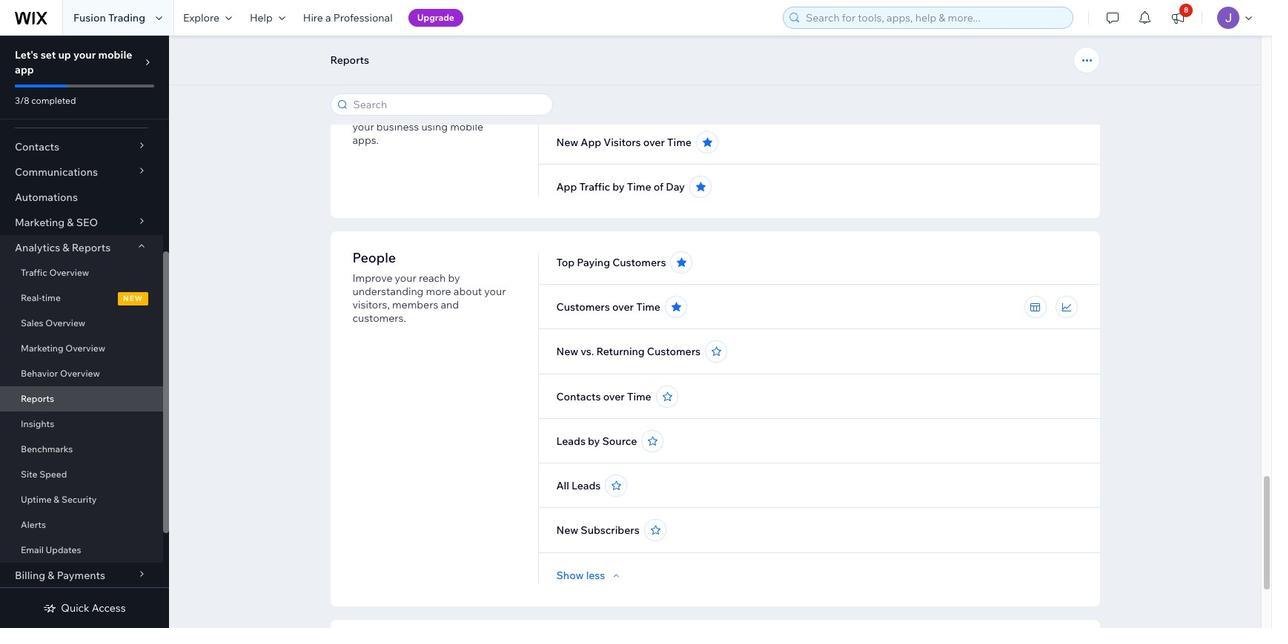 Task type: vqa. For each thing, say whether or not it's contained in the screenshot.
New Subscribers
yes



Task type: locate. For each thing, give the bounding box(es) containing it.
traffic for by
[[580, 180, 611, 194]]

0 vertical spatial new
[[557, 136, 579, 149]]

1 horizontal spatial mobile
[[450, 120, 484, 134]]

app
[[416, 85, 442, 102], [557, 91, 577, 105], [581, 136, 602, 149], [557, 180, 577, 194]]

time up new vs. returning customers on the bottom
[[637, 300, 661, 314]]

top paying customers
[[557, 256, 666, 269]]

your right about
[[485, 285, 506, 298]]

hire a professional
[[303, 11, 393, 24]]

of
[[654, 180, 664, 194]]

time
[[637, 91, 661, 105], [668, 136, 692, 149], [627, 180, 652, 194], [637, 300, 661, 314], [627, 390, 652, 404]]

& for analytics
[[63, 241, 69, 254]]

reports down seo
[[72, 241, 111, 254]]

reports link
[[0, 386, 163, 412]]

traffic down visitors at the top of the page
[[580, 180, 611, 194]]

1 horizontal spatial contacts
[[557, 390, 601, 404]]

show
[[557, 569, 584, 582]]

overview for behavior overview
[[60, 368, 100, 379]]

app up new app visitors over time
[[557, 91, 577, 105]]

app down new app visitors over time
[[557, 180, 577, 194]]

marketing up behavior
[[21, 343, 63, 354]]

more
[[426, 285, 451, 298]]

1 vertical spatial marketing
[[21, 343, 63, 354]]

time left of
[[627, 180, 652, 194]]

by left of
[[613, 180, 625, 194]]

day
[[666, 180, 685, 194]]

contacts inside dropdown button
[[15, 140, 59, 154]]

your inside let's set up your mobile app
[[73, 48, 96, 62]]

0 horizontal spatial contacts
[[15, 140, 59, 154]]

understanding
[[353, 285, 424, 298]]

0 vertical spatial traffic
[[580, 91, 611, 105]]

benchmarks link
[[0, 437, 163, 462]]

new subscribers
[[557, 524, 640, 537]]

overview up marketing overview
[[45, 317, 85, 329]]

time up day
[[668, 136, 692, 149]]

& inside marketing & seo popup button
[[67, 216, 74, 229]]

over up source
[[604, 390, 625, 404]]

reports up insights
[[21, 393, 54, 404]]

sales
[[21, 317, 43, 329]]

by inside people improve your reach by understanding more about your visitors, members and customers.
[[448, 271, 460, 285]]

3 new from the top
[[557, 524, 579, 537]]

2 vertical spatial new
[[557, 524, 579, 537]]

your left how
[[353, 120, 374, 134]]

over up returning
[[613, 300, 634, 314]]

mobile down fusion trading
[[98, 48, 132, 62]]

1 vertical spatial traffic
[[580, 180, 611, 194]]

overview down sales overview link
[[65, 343, 105, 354]]

contacts for contacts
[[15, 140, 59, 154]]

1 horizontal spatial reports
[[72, 241, 111, 254]]

& left seo
[[67, 216, 74, 229]]

0 horizontal spatial mobile
[[98, 48, 132, 62]]

over right visitors at the top of the page
[[644, 136, 665, 149]]

0 vertical spatial leads
[[557, 435, 586, 448]]

0 vertical spatial marketing
[[15, 216, 65, 229]]

1 vertical spatial leads
[[572, 479, 601, 493]]

marketing overview
[[21, 343, 105, 354]]

customers right returning
[[647, 345, 701, 358]]

traffic up visitors at the top of the page
[[580, 91, 611, 105]]

new for new app visitors over time
[[557, 136, 579, 149]]

0 vertical spatial reports
[[330, 53, 369, 67]]

your right 'up'
[[73, 48, 96, 62]]

marketing up 'analytics'
[[15, 216, 65, 229]]

fusion trading
[[73, 11, 145, 24]]

& right "billing"
[[48, 569, 55, 582]]

new left vs.
[[557, 345, 579, 358]]

overview inside 'link'
[[49, 267, 89, 278]]

visitors
[[604, 136, 641, 149]]

2 vertical spatial reports
[[21, 393, 54, 404]]

1 vertical spatial contacts
[[557, 390, 601, 404]]

leads right all
[[572, 479, 601, 493]]

business
[[377, 120, 419, 134]]

insights
[[21, 418, 54, 429]]

access
[[92, 602, 126, 615]]

app up people
[[416, 85, 442, 102]]

& down marketing & seo
[[63, 241, 69, 254]]

people
[[405, 107, 439, 120]]

0 horizontal spatial reports
[[21, 393, 54, 404]]

overview
[[49, 267, 89, 278], [45, 317, 85, 329], [65, 343, 105, 354], [60, 368, 100, 379]]

1 vertical spatial new
[[557, 345, 579, 358]]

Search field
[[349, 94, 548, 115]]

improve
[[353, 271, 393, 285]]

reports down hire a professional link
[[330, 53, 369, 67]]

traffic
[[580, 91, 611, 105], [580, 180, 611, 194], [21, 267, 47, 278]]

overview down analytics & reports
[[49, 267, 89, 278]]

marketing
[[15, 216, 65, 229], [21, 343, 63, 354]]

traffic overview link
[[0, 260, 163, 286]]

app left visitors at the top of the page
[[581, 136, 602, 149]]

marketing & seo
[[15, 216, 98, 229]]

trading
[[108, 11, 145, 24]]

marketing inside popup button
[[15, 216, 65, 229]]

new left subscribers
[[557, 524, 579, 537]]

marketing & seo button
[[0, 210, 163, 235]]

contacts down vs.
[[557, 390, 601, 404]]

billing & payments
[[15, 569, 105, 582]]

1 vertical spatial by
[[448, 271, 460, 285]]

updates
[[46, 544, 81, 556]]

reports button
[[323, 49, 377, 71]]

1 new from the top
[[557, 136, 579, 149]]

speed
[[39, 469, 67, 480]]

all
[[557, 479, 570, 493]]

traffic down 'analytics'
[[21, 267, 47, 278]]

2 new from the top
[[557, 345, 579, 358]]

app traffic over time
[[557, 91, 661, 105]]

0 horizontal spatial by
[[448, 271, 460, 285]]

customers right paying
[[613, 256, 666, 269]]

leads
[[557, 435, 586, 448], [572, 479, 601, 493]]

how
[[382, 107, 403, 120]]

customers
[[613, 256, 666, 269], [557, 300, 610, 314], [647, 345, 701, 358]]

by right reach
[[448, 271, 460, 285]]

automations link
[[0, 185, 163, 210]]

your inside members app learn how people engage with your business using mobile apps.
[[353, 120, 374, 134]]

over
[[613, 91, 634, 105], [644, 136, 665, 149], [613, 300, 634, 314], [604, 390, 625, 404]]

& inside uptime & security link
[[54, 494, 60, 505]]

2 horizontal spatial reports
[[330, 53, 369, 67]]

mobile inside let's set up your mobile app
[[98, 48, 132, 62]]

& inside analytics & reports dropdown button
[[63, 241, 69, 254]]

& right uptime on the bottom
[[54, 494, 60, 505]]

billing & payments button
[[0, 563, 163, 588]]

& inside billing & payments dropdown button
[[48, 569, 55, 582]]

8
[[1185, 5, 1189, 15]]

2 vertical spatial by
[[588, 435, 600, 448]]

traffic overview
[[21, 267, 89, 278]]

overview for marketing overview
[[65, 343, 105, 354]]

sidebar element
[[0, 36, 169, 628]]

2 vertical spatial traffic
[[21, 267, 47, 278]]

contacts
[[15, 140, 59, 154], [557, 390, 601, 404]]

alerts link
[[0, 513, 163, 538]]

mobile down the search field
[[450, 120, 484, 134]]

upgrade button
[[408, 9, 463, 27]]

a
[[326, 11, 331, 24]]

contacts up "communications"
[[15, 140, 59, 154]]

with
[[480, 107, 501, 120]]

reports inside dropdown button
[[72, 241, 111, 254]]

1 vertical spatial mobile
[[450, 120, 484, 134]]

2 horizontal spatial by
[[613, 180, 625, 194]]

customers up vs.
[[557, 300, 610, 314]]

3/8
[[15, 95, 29, 106]]

contacts for contacts over time
[[557, 390, 601, 404]]

by left source
[[588, 435, 600, 448]]

site
[[21, 469, 37, 480]]

overview down marketing overview link
[[60, 368, 100, 379]]

reports inside 'button'
[[330, 53, 369, 67]]

show less
[[557, 569, 606, 582]]

your left reach
[[395, 271, 417, 285]]

behavior
[[21, 368, 58, 379]]

0 vertical spatial mobile
[[98, 48, 132, 62]]

0 vertical spatial contacts
[[15, 140, 59, 154]]

reports
[[330, 53, 369, 67], [72, 241, 111, 254], [21, 393, 54, 404]]

benchmarks
[[21, 444, 73, 455]]

reach
[[419, 271, 446, 285]]

marketing for marketing overview
[[21, 343, 63, 354]]

marketing for marketing & seo
[[15, 216, 65, 229]]

new for new vs. returning customers
[[557, 345, 579, 358]]

leads up the all leads
[[557, 435, 586, 448]]

new left visitors at the top of the page
[[557, 136, 579, 149]]

let's
[[15, 48, 38, 62]]

automations
[[15, 191, 78, 204]]

Search for tools, apps, help & more... field
[[802, 7, 1069, 28]]

quick access
[[61, 602, 126, 615]]

1 vertical spatial reports
[[72, 241, 111, 254]]



Task type: describe. For each thing, give the bounding box(es) containing it.
alerts
[[21, 519, 46, 530]]

security
[[61, 494, 97, 505]]

email
[[21, 544, 44, 556]]

billing
[[15, 569, 45, 582]]

engage
[[441, 107, 478, 120]]

returning
[[597, 345, 645, 358]]

over up new app visitors over time
[[613, 91, 634, 105]]

customers.
[[353, 312, 406, 325]]

top
[[557, 256, 575, 269]]

let's set up your mobile app
[[15, 48, 132, 76]]

uptime
[[21, 494, 52, 505]]

& for uptime
[[54, 494, 60, 505]]

fusion
[[73, 11, 106, 24]]

overview for sales overview
[[45, 317, 85, 329]]

up
[[58, 48, 71, 62]]

explore
[[183, 11, 220, 24]]

site speed link
[[0, 462, 163, 487]]

people
[[353, 249, 396, 266]]

hire
[[303, 11, 323, 24]]

quick
[[61, 602, 90, 615]]

vs.
[[581, 345, 594, 358]]

reports for the reports link
[[21, 393, 54, 404]]

new
[[123, 294, 143, 303]]

app traffic by time of day
[[557, 180, 685, 194]]

2 vertical spatial customers
[[647, 345, 701, 358]]

app
[[15, 63, 34, 76]]

sales overview link
[[0, 311, 163, 336]]

customers over time
[[557, 300, 661, 314]]

communications
[[15, 165, 98, 179]]

traffic inside 'link'
[[21, 267, 47, 278]]

quick access button
[[43, 602, 126, 615]]

new vs. returning customers
[[557, 345, 701, 358]]

professional
[[334, 11, 393, 24]]

using
[[422, 120, 448, 134]]

reports for reports 'button'
[[330, 53, 369, 67]]

less
[[586, 569, 606, 582]]

0 vertical spatial customers
[[613, 256, 666, 269]]

uptime & security link
[[0, 487, 163, 513]]

show less button
[[557, 569, 623, 582]]

completed
[[31, 95, 76, 106]]

behavior overview link
[[0, 361, 163, 386]]

subscribers
[[581, 524, 640, 537]]

paying
[[577, 256, 610, 269]]

time up new app visitors over time
[[637, 91, 661, 105]]

marketing overview link
[[0, 336, 163, 361]]

hire a professional link
[[294, 0, 402, 36]]

mobile inside members app learn how people engage with your business using mobile apps.
[[450, 120, 484, 134]]

apps.
[[353, 134, 379, 147]]

seo
[[76, 216, 98, 229]]

members
[[353, 85, 413, 102]]

payments
[[57, 569, 105, 582]]

8 button
[[1162, 0, 1195, 36]]

uptime & security
[[21, 494, 97, 505]]

real-
[[21, 292, 42, 303]]

new app visitors over time
[[557, 136, 692, 149]]

email updates
[[21, 544, 81, 556]]

traffic for over
[[580, 91, 611, 105]]

set
[[41, 48, 56, 62]]

help button
[[241, 0, 294, 36]]

source
[[603, 435, 637, 448]]

& for billing
[[48, 569, 55, 582]]

& for marketing
[[67, 216, 74, 229]]

people improve your reach by understanding more about your visitors, members and customers.
[[353, 249, 506, 325]]

overview for traffic overview
[[49, 267, 89, 278]]

1 vertical spatial customers
[[557, 300, 610, 314]]

1 horizontal spatial by
[[588, 435, 600, 448]]

members app learn how people engage with your business using mobile apps.
[[353, 85, 501, 147]]

0 vertical spatial by
[[613, 180, 625, 194]]

visitors,
[[353, 298, 390, 312]]

members
[[392, 298, 439, 312]]

about
[[454, 285, 482, 298]]

help
[[250, 11, 273, 24]]

new for new subscribers
[[557, 524, 579, 537]]

insights link
[[0, 412, 163, 437]]

all leads
[[557, 479, 601, 493]]

real-time
[[21, 292, 61, 303]]

site speed
[[21, 469, 67, 480]]

upgrade
[[417, 12, 455, 23]]

analytics & reports button
[[0, 235, 163, 260]]

behavior overview
[[21, 368, 100, 379]]

3/8 completed
[[15, 95, 76, 106]]

time down new vs. returning customers on the bottom
[[627, 390, 652, 404]]

contacts button
[[0, 134, 163, 159]]

sales overview
[[21, 317, 85, 329]]

leads by source
[[557, 435, 637, 448]]

email updates link
[[0, 538, 163, 563]]

app inside members app learn how people engage with your business using mobile apps.
[[416, 85, 442, 102]]

contacts over time
[[557, 390, 652, 404]]

analytics
[[15, 241, 60, 254]]

time
[[42, 292, 61, 303]]

and
[[441, 298, 459, 312]]



